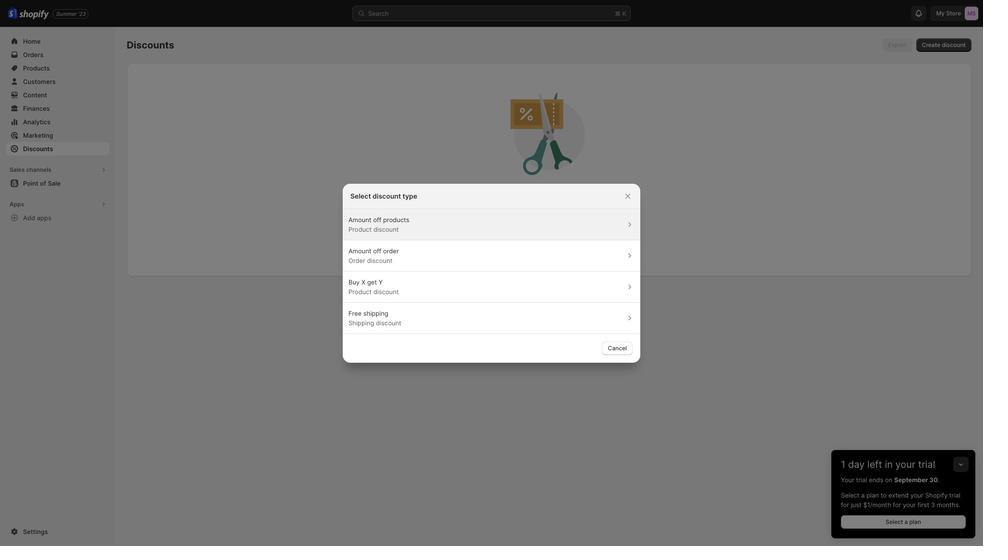 Task type: describe. For each thing, give the bounding box(es) containing it.
a for select a plan to extend your shopify trial for just $1/month for your first 3 months.
[[861, 492, 865, 499]]

1
[[841, 459, 845, 470]]

select for select a plan to extend your shopify trial for just $1/month for your first 3 months.
[[841, 492, 859, 499]]

discount inside free shipping shipping discount
[[376, 319, 401, 327]]

sales
[[10, 166, 25, 173]]

30
[[929, 476, 938, 484]]

summer '23
[[56, 10, 86, 17]]

add apps
[[23, 214, 51, 222]]

trial inside select a plan to extend your shopify trial for just $1/month for your first 3 months.
[[949, 492, 960, 499]]

in
[[885, 459, 893, 470]]

that
[[598, 202, 609, 209]]

compare at prices link
[[582, 209, 631, 216]]

checkout.
[[465, 209, 492, 216]]

3
[[931, 501, 935, 509]]

create discount codes and automatic discounts that apply at checkout. you can also use discounts with
[[465, 202, 632, 216]]

. inside '1 day left in your trial' element
[[938, 476, 940, 484]]

apps button
[[6, 198, 109, 211]]

cancel
[[608, 344, 627, 352]]

sales channels
[[10, 166, 51, 173]]

codes
[[511, 202, 528, 209]]

first
[[918, 501, 929, 509]]

settings
[[23, 528, 48, 536]]

buy
[[348, 278, 360, 286]]

summer '23 link
[[53, 9, 88, 18]]

amount for order
[[348, 247, 371, 255]]

0 vertical spatial .
[[631, 209, 633, 216]]

discount inside button
[[942, 41, 966, 48]]

can
[[506, 209, 515, 216]]

shopify
[[925, 492, 948, 499]]

1 for from the left
[[841, 501, 849, 509]]

with
[[569, 209, 581, 216]]

x
[[361, 278, 365, 286]]

september
[[894, 476, 928, 484]]

product inside buy x get y product discount
[[348, 288, 372, 295]]

free
[[348, 309, 362, 317]]

1 horizontal spatial discounts
[[570, 202, 596, 209]]

get
[[367, 278, 377, 286]]

home link
[[6, 35, 109, 48]]

plan for select a plan to extend your shopify trial for just $1/month for your first 3 months.
[[866, 492, 879, 499]]

off for order
[[373, 247, 381, 255]]

discount inside create discount codes and automatic discounts that apply at checkout. you can also use discounts with
[[486, 202, 509, 209]]

shipping
[[348, 319, 374, 327]]

and
[[529, 202, 539, 209]]

discount inside buy x get y product discount
[[373, 288, 399, 295]]

buy x get y product discount
[[348, 278, 399, 295]]

1 day left in your trial button
[[831, 450, 975, 470]]

0 vertical spatial discounts
[[127, 39, 174, 51]]

select a plan to extend your shopify trial for just $1/month for your first 3 months.
[[841, 492, 961, 509]]

select discount type dialog
[[0, 184, 983, 363]]

2 vertical spatial your
[[903, 501, 916, 509]]

order
[[348, 257, 365, 264]]

compare
[[582, 209, 606, 216]]

settings link
[[6, 525, 109, 539]]

⌘ k
[[615, 10, 626, 17]]

summer
[[56, 10, 76, 17]]

select a plan
[[886, 518, 921, 526]]

add
[[23, 214, 35, 222]]

automatic
[[541, 202, 568, 209]]

order
[[383, 247, 399, 255]]

trial inside 'dropdown button'
[[918, 459, 935, 470]]

amount off order order discount
[[348, 247, 399, 264]]

type
[[403, 192, 417, 200]]

on
[[885, 476, 892, 484]]

cancel button
[[602, 342, 633, 355]]

$1/month
[[863, 501, 891, 509]]

a for select a plan
[[905, 518, 908, 526]]

your trial ends on september 30 .
[[841, 476, 940, 484]]



Task type: locate. For each thing, give the bounding box(es) containing it.
free shipping shipping discount
[[348, 309, 401, 327]]

.
[[631, 209, 633, 216], [938, 476, 940, 484]]

create
[[922, 41, 940, 48], [466, 202, 484, 209]]

0 horizontal spatial plan
[[866, 492, 879, 499]]

1 vertical spatial a
[[905, 518, 908, 526]]

trial up 30
[[918, 459, 935, 470]]

2 horizontal spatial select
[[886, 518, 903, 526]]

extend
[[888, 492, 909, 499]]

for left just
[[841, 501, 849, 509]]

'23
[[78, 10, 86, 17]]

sales channels button
[[6, 163, 109, 177]]

a down select a plan to extend your shopify trial for just $1/month for your first 3 months.
[[905, 518, 908, 526]]

k
[[622, 10, 626, 17]]

1 horizontal spatial .
[[938, 476, 940, 484]]

0 horizontal spatial select
[[350, 192, 371, 200]]

0 vertical spatial create
[[922, 41, 940, 48]]

for down extend
[[893, 501, 901, 509]]

use
[[530, 209, 539, 216]]

at
[[627, 202, 632, 209], [608, 209, 613, 216]]

discount
[[942, 41, 966, 48], [373, 192, 401, 200], [486, 202, 509, 209], [373, 225, 399, 233], [367, 257, 392, 264], [373, 288, 399, 295], [376, 319, 401, 327]]

select inside 'select discount type' dialog
[[350, 192, 371, 200]]

2 product from the top
[[348, 288, 372, 295]]

channels
[[26, 166, 51, 173]]

select down select a plan to extend your shopify trial for just $1/month for your first 3 months.
[[886, 518, 903, 526]]

1 day left in your trial element
[[831, 475, 975, 539]]

1 vertical spatial amount
[[348, 247, 371, 255]]

0 vertical spatial your
[[895, 459, 916, 470]]

months.
[[937, 501, 961, 509]]

your up september
[[895, 459, 916, 470]]

a up just
[[861, 492, 865, 499]]

1 vertical spatial .
[[938, 476, 940, 484]]

products
[[383, 216, 409, 223]]

off left products
[[373, 216, 381, 223]]

2 for from the left
[[893, 501, 901, 509]]

prices
[[615, 209, 631, 216]]

apps
[[37, 214, 51, 222]]

0 horizontal spatial for
[[841, 501, 849, 509]]

your
[[841, 476, 854, 484]]

shopify image
[[19, 10, 49, 20]]

at up the prices at the right top of page
[[627, 202, 632, 209]]

1 vertical spatial at
[[608, 209, 613, 216]]

your up first
[[910, 492, 923, 499]]

0 vertical spatial amount
[[348, 216, 371, 223]]

1 vertical spatial discounts
[[23, 145, 53, 153]]

amount for product
[[348, 216, 371, 223]]

trial right your
[[856, 476, 867, 484]]

1 horizontal spatial at
[[627, 202, 632, 209]]

a inside select a plan to extend your shopify trial for just $1/month for your first 3 months.
[[861, 492, 865, 499]]

1 vertical spatial plan
[[909, 518, 921, 526]]

amount inside amount off products product discount
[[348, 216, 371, 223]]

2 off from the top
[[373, 247, 381, 255]]

1 vertical spatial select
[[841, 492, 859, 499]]

1 off from the top
[[373, 216, 381, 223]]

select up just
[[841, 492, 859, 499]]

left
[[867, 459, 882, 470]]

1 horizontal spatial plan
[[909, 518, 921, 526]]

you
[[494, 209, 504, 216]]

1 horizontal spatial discounts
[[127, 39, 174, 51]]

amount off products product discount
[[348, 216, 409, 233]]

1 horizontal spatial trial
[[918, 459, 935, 470]]

create inside create discount codes and automatic discounts that apply at checkout. you can also use discounts with
[[466, 202, 484, 209]]

create inside button
[[922, 41, 940, 48]]

amount up order
[[348, 247, 371, 255]]

0 vertical spatial off
[[373, 216, 381, 223]]

2 amount from the top
[[348, 247, 371, 255]]

0 horizontal spatial a
[[861, 492, 865, 499]]

0 vertical spatial plan
[[866, 492, 879, 499]]

discounts down automatic
[[541, 209, 567, 216]]

1 day left in your trial
[[841, 459, 935, 470]]

just
[[851, 501, 862, 509]]

compare at prices .
[[582, 209, 633, 216]]

apps
[[10, 201, 24, 208]]

0 horizontal spatial trial
[[856, 476, 867, 484]]

select inside select a plan to extend your shopify trial for just $1/month for your first 3 months.
[[841, 492, 859, 499]]

plan up $1/month
[[866, 492, 879, 499]]

discount inside amount off order order discount
[[367, 257, 392, 264]]

0 horizontal spatial discounts
[[541, 209, 567, 216]]

select
[[350, 192, 371, 200], [841, 492, 859, 499], [886, 518, 903, 526]]

0 horizontal spatial create
[[466, 202, 484, 209]]

to
[[881, 492, 887, 499]]

shipping
[[363, 309, 388, 317]]

product inside amount off products product discount
[[348, 225, 372, 233]]

off left order
[[373, 247, 381, 255]]

off
[[373, 216, 381, 223], [373, 247, 381, 255]]

at inside create discount codes and automatic discounts that apply at checkout. you can also use discounts with
[[627, 202, 632, 209]]

1 product from the top
[[348, 225, 372, 233]]

0 vertical spatial a
[[861, 492, 865, 499]]

0 vertical spatial discounts
[[570, 202, 596, 209]]

discounts inside discounts link
[[23, 145, 53, 153]]

y
[[379, 278, 383, 286]]

create discount
[[922, 41, 966, 48]]

plan for select a plan
[[909, 518, 921, 526]]

1 horizontal spatial a
[[905, 518, 908, 526]]

at down that
[[608, 209, 613, 216]]

1 horizontal spatial create
[[922, 41, 940, 48]]

0 horizontal spatial discounts
[[23, 145, 53, 153]]

⌘
[[615, 10, 621, 17]]

1 vertical spatial create
[[466, 202, 484, 209]]

off inside amount off order order discount
[[373, 247, 381, 255]]

a
[[861, 492, 865, 499], [905, 518, 908, 526]]

plan inside select a plan to extend your shopify trial for just $1/month for your first 3 months.
[[866, 492, 879, 499]]

off inside amount off products product discount
[[373, 216, 381, 223]]

0 vertical spatial product
[[348, 225, 372, 233]]

1 vertical spatial your
[[910, 492, 923, 499]]

plan
[[866, 492, 879, 499], [909, 518, 921, 526]]

discounts
[[127, 39, 174, 51], [23, 145, 53, 153]]

product up amount off order order discount
[[348, 225, 372, 233]]

discount inside amount off products product discount
[[373, 225, 399, 233]]

your left first
[[903, 501, 916, 509]]

1 amount from the top
[[348, 216, 371, 223]]

0 horizontal spatial .
[[631, 209, 633, 216]]

1 horizontal spatial select
[[841, 492, 859, 499]]

product
[[348, 225, 372, 233], [348, 288, 372, 295]]

2 vertical spatial trial
[[949, 492, 960, 499]]

select for select a plan
[[886, 518, 903, 526]]

discounts
[[570, 202, 596, 209], [541, 209, 567, 216]]

1 vertical spatial discounts
[[541, 209, 567, 216]]

discounts link
[[6, 142, 109, 156]]

ends
[[869, 476, 883, 484]]

select inside select a plan link
[[886, 518, 903, 526]]

your
[[895, 459, 916, 470], [910, 492, 923, 499], [903, 501, 916, 509]]

day
[[848, 459, 865, 470]]

0 vertical spatial at
[[627, 202, 632, 209]]

create for create discount codes and automatic discounts that apply at checkout. you can also use discounts with
[[466, 202, 484, 209]]

apply
[[610, 202, 625, 209]]

select a plan link
[[841, 516, 966, 529]]

1 vertical spatial product
[[348, 288, 372, 295]]

plan down first
[[909, 518, 921, 526]]

1 vertical spatial trial
[[856, 476, 867, 484]]

search
[[368, 10, 389, 17]]

amount down select discount type on the left top
[[348, 216, 371, 223]]

create discount button
[[916, 38, 972, 52]]

home
[[23, 37, 41, 45]]

trial
[[918, 459, 935, 470], [856, 476, 867, 484], [949, 492, 960, 499]]

discounts up with
[[570, 202, 596, 209]]

0 vertical spatial trial
[[918, 459, 935, 470]]

add apps button
[[6, 211, 109, 225]]

0 vertical spatial select
[[350, 192, 371, 200]]

your inside 1 day left in your trial 'dropdown button'
[[895, 459, 916, 470]]

trial up 'months.'
[[949, 492, 960, 499]]

2 vertical spatial select
[[886, 518, 903, 526]]

for
[[841, 501, 849, 509], [893, 501, 901, 509]]

0 horizontal spatial at
[[608, 209, 613, 216]]

amount inside amount off order order discount
[[348, 247, 371, 255]]

amount
[[348, 216, 371, 223], [348, 247, 371, 255]]

select for select discount type
[[350, 192, 371, 200]]

create for create discount
[[922, 41, 940, 48]]

1 horizontal spatial for
[[893, 501, 901, 509]]

select up amount off products product discount
[[350, 192, 371, 200]]

2 horizontal spatial trial
[[949, 492, 960, 499]]

select discount type
[[350, 192, 417, 200]]

off for products
[[373, 216, 381, 223]]

1 vertical spatial off
[[373, 247, 381, 255]]

product down x at the bottom
[[348, 288, 372, 295]]

also
[[517, 209, 528, 216]]



Task type: vqa. For each thing, say whether or not it's contained in the screenshot.
Shop settings menu element in the left of the page
no



